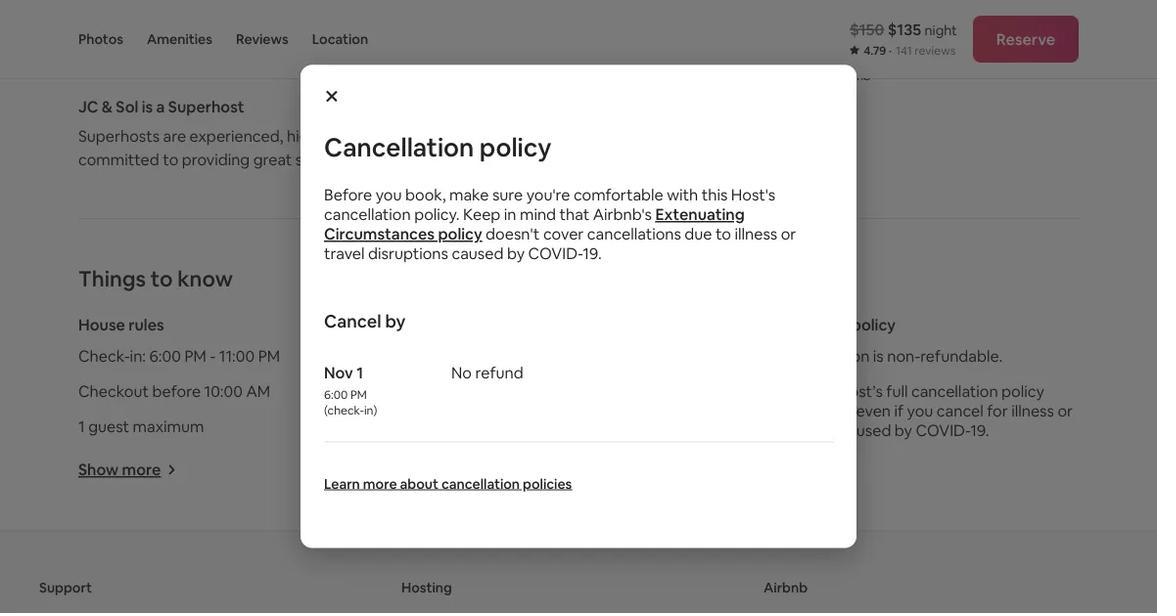 Task type: vqa. For each thing, say whether or not it's contained in the screenshot.
Louis,
no



Task type: describe. For each thing, give the bounding box(es) containing it.
change
[[78, 5, 132, 25]]

of inside always available. if for any reason you would like to change your reservation you need to notify us ahead of time or at the latest at check in. no alterations will be allowed once…
[[458, 5, 473, 25]]

2 show from the left
[[417, 460, 457, 480]]

1 vertical spatial by
[[385, 310, 406, 333]]

or inside always available. if for any reason you would like to change your reservation you need to notify us ahead of time or at the latest at check in. no alterations will be allowed once…
[[115, 28, 130, 48]]

reason
[[268, 0, 316, 1]]

highly
[[287, 126, 330, 146]]

in)
[[364, 403, 377, 418]]

disruptions inside "doesn't cover cancellations due to illness or travel disruptions caused by covid-19."
[[368, 244, 448, 264]]

the inside to protect your payment, never transfer money or communicate outside of the airbnb website or app.
[[813, 69, 832, 84]]

cancellation policy for book,
[[324, 131, 552, 164]]

1 horizontal spatial pm
[[258, 346, 280, 366]]

support
[[39, 579, 92, 597]]

this
[[756, 346, 785, 366]]

that
[[560, 205, 590, 225]]

am
[[246, 382, 270, 402]]

if
[[201, 0, 211, 1]]

check-in: 6:00 pm - 11:00 pm
[[78, 346, 280, 366]]

in.
[[288, 28, 304, 48]]

about
[[400, 475, 439, 493]]

policy up sure
[[480, 131, 552, 164]]

security
[[417, 346, 476, 366]]

cancel by
[[324, 310, 406, 333]]

protect
[[641, 53, 683, 68]]

you inside before you book, make sure you're comfortable with this host's cancellation policy. keep in mind that airbnb's
[[376, 185, 402, 205]]

1 at from the left
[[133, 28, 148, 48]]

your inside to protect your payment, never transfer money or communicate outside of the airbnb website or app.
[[685, 53, 709, 68]]

allowed
[[78, 52, 134, 72]]

pm for -
[[184, 346, 206, 366]]

maximum
[[133, 417, 204, 437]]

camera/recording
[[480, 346, 610, 366]]

2 horizontal spatial more
[[461, 460, 500, 480]]

hosts
[[375, 126, 414, 146]]

policy inside review the host's full cancellation policy which applies even if you cancel for illness or disruptions caused by covid-19.
[[1002, 382, 1044, 402]]

cancellation inside review the host's full cancellation policy which applies even if you cancel for illness or disruptions caused by covid-19.
[[911, 382, 998, 402]]

in:
[[130, 346, 146, 366]]

rated
[[333, 126, 372, 146]]

policies
[[523, 475, 572, 493]]

to inside "doesn't cover cancellations due to illness or travel disruptions caused by covid-19."
[[716, 224, 731, 244]]

you down the any
[[255, 5, 282, 25]]

cancel
[[324, 310, 381, 333]]

0 horizontal spatial more
[[122, 460, 161, 480]]

host's
[[838, 382, 883, 402]]

great
[[253, 149, 292, 170]]

19. inside "doesn't cover cancellations due to illness or travel disruptions caused by covid-19."
[[583, 244, 602, 264]]

checkout
[[78, 382, 149, 402]]

applies
[[802, 401, 853, 421]]

this reservation is non-refundable.
[[756, 346, 1003, 366]]

to up ahead
[[424, 0, 440, 1]]

you're
[[526, 185, 570, 205]]

learn more about cancellation policies
[[324, 475, 572, 493]]

would
[[349, 0, 393, 1]]

notify
[[344, 5, 387, 25]]

be
[[437, 28, 456, 48]]

with
[[667, 185, 698, 205]]

no inside always available. if for any reason you would like to change your reservation you need to notify us ahead of time or at the latest at check in. no alterations will be allowed once…
[[307, 28, 328, 48]]

full
[[886, 382, 908, 402]]

stays
[[295, 149, 333, 170]]

pm for (check-
[[350, 387, 367, 402]]

money
[[626, 69, 663, 84]]

cancellations
[[587, 224, 681, 244]]

book,
[[405, 185, 446, 205]]

of inside to protect your payment, never transfer money or communicate outside of the airbnb website or app.
[[800, 69, 811, 84]]

need
[[285, 5, 322, 25]]

1 inside nov 1 6:00 pm (check-in)
[[357, 363, 363, 383]]

never
[[765, 53, 796, 68]]

jc & sol is a superhost superhosts are experienced, highly rated hosts who are committed to providing great stays for guests.
[[78, 97, 475, 170]]

4.79
[[864, 43, 886, 58]]

you up need
[[320, 0, 346, 1]]

which
[[756, 401, 798, 421]]

rules
[[129, 315, 164, 335]]

doesn't cover cancellations due to illness or travel disruptions caused by covid-19.
[[324, 224, 796, 264]]

to left know
[[151, 265, 173, 293]]

cover
[[543, 224, 584, 244]]

experienced,
[[190, 126, 283, 146]]

payment,
[[712, 53, 763, 68]]

time
[[78, 28, 111, 48]]

extenuating circumstances policy
[[324, 205, 745, 244]]

know
[[177, 265, 233, 293]]

latest
[[179, 28, 220, 48]]

by inside review the host's full cancellation policy which applies even if you cancel for illness or disruptions caused by covid-19.
[[895, 421, 912, 441]]

carbon
[[417, 382, 471, 402]]

committed
[[78, 149, 159, 170]]

to inside the jc & sol is a superhost superhosts are experienced, highly rated hosts who are committed to providing great stays for guests.
[[163, 149, 178, 170]]

check-
[[78, 346, 130, 366]]

ahead
[[410, 5, 454, 25]]

photos
[[78, 30, 123, 48]]

1  guest maximum
[[78, 417, 204, 437]]

to
[[626, 53, 639, 68]]

caused inside "doesn't cover cancellations due to illness or travel disruptions caused by covid-19."
[[452, 244, 504, 264]]

airbnb inside to protect your payment, never transfer money or communicate outside of the airbnb website or app.
[[834, 69, 871, 84]]

cancellation policy dialog
[[301, 65, 857, 549]]

guests.
[[360, 149, 412, 170]]

app.
[[685, 84, 708, 100]]

communicate
[[679, 69, 754, 84]]

travel
[[324, 244, 365, 264]]

in
[[504, 205, 516, 225]]

sol
[[116, 97, 138, 117]]

no inside the cancellation policy dialog
[[451, 363, 472, 383]]

guest
[[88, 417, 129, 437]]

check
[[241, 28, 285, 48]]

11:00
[[219, 346, 255, 366]]

this
[[702, 185, 728, 205]]

1 show more button from the left
[[78, 460, 177, 480]]

the inside review the host's full cancellation policy which applies even if you cancel for illness or disruptions caused by covid-19.
[[810, 382, 835, 402]]

for inside always available. if for any reason you would like to change your reservation you need to notify us ahead of time or at the latest at check in. no alterations will be allowed once…
[[215, 0, 235, 1]]

location
[[312, 30, 368, 48]]

by inside "doesn't cover cancellations due to illness or travel disruptions caused by covid-19."
[[507, 244, 525, 264]]

for inside review the host's full cancellation policy which applies even if you cancel for illness or disruptions caused by covid-19.
[[987, 401, 1008, 421]]

6:00 for in:
[[149, 346, 181, 366]]

before
[[152, 382, 201, 402]]

superhost
[[168, 97, 244, 117]]



Task type: locate. For each thing, give the bounding box(es) containing it.
1 horizontal spatial show
[[417, 460, 457, 480]]

carbon monoxide alarm
[[417, 382, 590, 402]]

1 horizontal spatial caused
[[839, 421, 891, 441]]

0 horizontal spatial your
[[135, 5, 167, 25]]

covid-
[[528, 244, 583, 264], [916, 421, 971, 441]]

0 horizontal spatial no
[[307, 28, 328, 48]]

you right if
[[907, 401, 933, 421]]

for
[[215, 0, 235, 1], [336, 149, 357, 170], [987, 401, 1008, 421]]

1 show from the left
[[78, 460, 119, 480]]

1 vertical spatial of
[[800, 69, 811, 84]]

19. down refundable.
[[971, 421, 989, 441]]

1 horizontal spatial cancellation
[[441, 475, 520, 493]]

cancellation for you
[[324, 131, 474, 164]]

2 show more button from the left
[[417, 460, 515, 480]]

0 vertical spatial 19.
[[583, 244, 602, 264]]

show
[[78, 460, 119, 480], [417, 460, 457, 480]]

caused left if
[[839, 421, 891, 441]]

cancellation policy
[[324, 131, 552, 164], [756, 315, 896, 335]]

illness inside review the host's full cancellation policy which applies even if you cancel for illness or disruptions caused by covid-19.
[[1012, 401, 1054, 421]]

0 horizontal spatial cancellation
[[324, 205, 411, 225]]

0 horizontal spatial cancellation policy
[[324, 131, 552, 164]]

0 horizontal spatial 1
[[78, 417, 85, 437]]

by down in
[[507, 244, 525, 264]]

no right in.
[[307, 28, 328, 48]]

reservation up host's
[[789, 346, 870, 366]]

0 horizontal spatial reservation
[[171, 5, 252, 25]]

any
[[239, 0, 264, 1]]

0 vertical spatial caused
[[452, 244, 504, 264]]

show more button
[[78, 460, 177, 480], [417, 460, 515, 480]]

1 vertical spatial reservation
[[789, 346, 870, 366]]

night
[[925, 21, 957, 39]]

0 vertical spatial cancellation
[[324, 205, 411, 225]]

your up communicate
[[685, 53, 709, 68]]

transfer
[[798, 53, 841, 68]]

0 vertical spatial illness
[[735, 224, 778, 244]]

the up the once…
[[151, 28, 176, 48]]

cancellation policy inside dialog
[[324, 131, 552, 164]]

0 vertical spatial your
[[135, 5, 167, 25]]

1 vertical spatial is
[[873, 346, 884, 366]]

1 vertical spatial illness
[[1012, 401, 1054, 421]]

policy down make in the top of the page
[[438, 224, 482, 244]]

1 show more from the left
[[78, 460, 161, 480]]

you down guests.
[[376, 185, 402, 205]]

illness
[[735, 224, 778, 244], [1012, 401, 1054, 421]]

review the host's full cancellation policy which applies even if you cancel for illness or disruptions caused by covid-19.
[[756, 382, 1073, 441]]

reservation inside always available. if for any reason you would like to change your reservation you need to notify us ahead of time or at the latest at check in. no alterations will be allowed once…
[[171, 5, 252, 25]]

refundable.
[[920, 346, 1003, 366]]

&
[[102, 97, 113, 117]]

due
[[685, 224, 712, 244]]

or inside "doesn't cover cancellations due to illness or travel disruptions caused by covid-19."
[[781, 224, 796, 244]]

by right the cancel
[[385, 310, 406, 333]]

for right cancel
[[987, 401, 1008, 421]]

2 vertical spatial for
[[987, 401, 1008, 421]]

show more button down carbon
[[417, 460, 515, 480]]

cancellation policy for is
[[756, 315, 896, 335]]

pm
[[184, 346, 206, 366], [258, 346, 280, 366], [350, 387, 367, 402]]

0 vertical spatial airbnb
[[834, 69, 871, 84]]

cancellation policy up this reservation is non-refundable.
[[756, 315, 896, 335]]

the left host's
[[810, 382, 835, 402]]

1 horizontal spatial for
[[336, 149, 357, 170]]

1 horizontal spatial of
[[800, 69, 811, 84]]

0 horizontal spatial of
[[458, 5, 473, 25]]

covid- right if
[[916, 421, 971, 441]]

to
[[424, 0, 440, 1], [325, 5, 341, 25], [163, 149, 178, 170], [716, 224, 731, 244], [151, 265, 173, 293]]

1 horizontal spatial 19.
[[971, 421, 989, 441]]

website
[[626, 84, 668, 100]]

mind
[[520, 205, 556, 225]]

0 horizontal spatial pm
[[184, 346, 206, 366]]

disruptions down the policy.
[[368, 244, 448, 264]]

your inside always available. if for any reason you would like to change your reservation you need to notify us ahead of time or at the latest at check in. no alterations will be allowed once…
[[135, 5, 167, 25]]

alarm
[[550, 382, 590, 402]]

caused down keep
[[452, 244, 504, 264]]

2 horizontal spatial pm
[[350, 387, 367, 402]]

of down transfer
[[800, 69, 811, 84]]

1 horizontal spatial no
[[451, 363, 472, 383]]

141
[[896, 43, 912, 58]]

0 vertical spatial is
[[142, 97, 153, 117]]

1 horizontal spatial show more button
[[417, 460, 515, 480]]

2 horizontal spatial cancellation
[[911, 382, 998, 402]]

will
[[411, 28, 434, 48]]

show more down carbon
[[417, 460, 500, 480]]

location button
[[312, 0, 368, 78]]

photos button
[[78, 0, 123, 78]]

your down available.
[[135, 5, 167, 25]]

once…
[[137, 52, 184, 72]]

monoxide
[[474, 382, 546, 402]]

more down 1  guest maximum
[[122, 460, 161, 480]]

0 horizontal spatial disruptions
[[368, 244, 448, 264]]

6:00 inside nov 1 6:00 pm (check-in)
[[324, 387, 348, 402]]

no left refund
[[451, 363, 472, 383]]

for down rated
[[336, 149, 357, 170]]

1 horizontal spatial are
[[452, 126, 475, 146]]

2 horizontal spatial for
[[987, 401, 1008, 421]]

19. inside review the host's full cancellation policy which applies even if you cancel for illness or disruptions caused by covid-19.
[[971, 421, 989, 441]]

reserve button
[[973, 16, 1079, 63]]

cancellation up this
[[756, 315, 848, 335]]

us
[[390, 5, 406, 25]]

nov 1 6:00 pm (check-in)
[[324, 363, 377, 418]]

6:00 for 1
[[324, 387, 348, 402]]

for inside the jc & sol is a superhost superhosts are experienced, highly rated hosts who are committed to providing great stays for guests.
[[336, 149, 357, 170]]

0 vertical spatial cancellation
[[324, 131, 474, 164]]

policy.
[[414, 205, 460, 225]]

by
[[507, 244, 525, 264], [385, 310, 406, 333], [895, 421, 912, 441]]

1 vertical spatial cancellation
[[911, 382, 998, 402]]

6:00 right in:
[[149, 346, 181, 366]]

1 vertical spatial no
[[451, 363, 472, 383]]

$135
[[888, 19, 921, 39]]

cancellation inside the cancellation policy dialog
[[324, 131, 474, 164]]

cancellation up travel
[[324, 205, 411, 225]]

1
[[357, 363, 363, 383], [78, 417, 85, 437]]

4.79 · 141 reviews
[[864, 43, 956, 58]]

cancellation inside before you book, make sure you're comfortable with this host's cancellation policy. keep in mind that airbnb's
[[324, 205, 411, 225]]

6:00
[[149, 346, 181, 366], [324, 387, 348, 402]]

1 horizontal spatial by
[[507, 244, 525, 264]]

1 horizontal spatial airbnb
[[834, 69, 871, 84]]

1 horizontal spatial illness
[[1012, 401, 1054, 421]]

1 are from the left
[[163, 126, 186, 146]]

(check-
[[324, 403, 364, 418]]

of
[[458, 5, 473, 25], [800, 69, 811, 84]]

nov
[[324, 363, 353, 383]]

to left providing
[[163, 149, 178, 170]]

0 vertical spatial reservation
[[171, 5, 252, 25]]

0 horizontal spatial caused
[[452, 244, 504, 264]]

sure
[[492, 185, 523, 205]]

1 vertical spatial cancellation policy
[[756, 315, 896, 335]]

0 vertical spatial 1
[[357, 363, 363, 383]]

0 horizontal spatial illness
[[735, 224, 778, 244]]

learn
[[324, 475, 360, 493]]

6:00 up (check-
[[324, 387, 348, 402]]

are down a
[[163, 126, 186, 146]]

by right even
[[895, 421, 912, 441]]

outside
[[756, 69, 797, 84]]

refund
[[475, 363, 523, 383]]

1 horizontal spatial cancellation
[[756, 315, 848, 335]]

cancel
[[937, 401, 984, 421]]

1 right nov
[[357, 363, 363, 383]]

policy inside extenuating circumstances policy
[[438, 224, 482, 244]]

0 horizontal spatial show
[[78, 460, 119, 480]]

caused inside review the host's full cancellation policy which applies even if you cancel for illness or disruptions caused by covid-19.
[[839, 421, 891, 441]]

disruptions inside review the host's full cancellation policy which applies even if you cancel for illness or disruptions caused by covid-19.
[[756, 421, 836, 441]]

0 vertical spatial of
[[458, 5, 473, 25]]

comfortable
[[574, 185, 664, 205]]

0 vertical spatial for
[[215, 0, 235, 1]]

1 vertical spatial caused
[[839, 421, 891, 441]]

0 vertical spatial cancellation policy
[[324, 131, 552, 164]]

covid- inside review the host's full cancellation policy which applies even if you cancel for illness or disruptions caused by covid-19.
[[916, 421, 971, 441]]

0 horizontal spatial is
[[142, 97, 153, 117]]

policy right cancel
[[1002, 382, 1044, 402]]

2 show more from the left
[[417, 460, 500, 480]]

house
[[78, 315, 125, 335]]

0 vertical spatial covid-
[[528, 244, 583, 264]]

covid- down mind
[[528, 244, 583, 264]]

2 are from the left
[[452, 126, 475, 146]]

pm inside nov 1 6:00 pm (check-in)
[[350, 387, 367, 402]]

at up the once…
[[133, 28, 148, 48]]

show more down "guest"
[[78, 460, 161, 480]]

available.
[[132, 0, 198, 1]]

1 horizontal spatial show more
[[417, 460, 500, 480]]

0 vertical spatial the
[[151, 28, 176, 48]]

cancellation up book,
[[324, 131, 474, 164]]

cancellation down refundable.
[[911, 382, 998, 402]]

or inside review the host's full cancellation policy which applies even if you cancel for illness or disruptions caused by covid-19.
[[1058, 401, 1073, 421]]

0 vertical spatial by
[[507, 244, 525, 264]]

0 horizontal spatial cancellation
[[324, 131, 474, 164]]

to up location at the left
[[325, 5, 341, 25]]

providing
[[182, 149, 250, 170]]

cancellation for reservation
[[756, 315, 848, 335]]

1 horizontal spatial 1
[[357, 363, 363, 383]]

1 vertical spatial disruptions
[[756, 421, 836, 441]]

2 vertical spatial cancellation
[[441, 475, 520, 493]]

10:00
[[204, 382, 243, 402]]

is inside the jc & sol is a superhost superhosts are experienced, highly rated hosts who are committed to providing great stays for guests.
[[142, 97, 153, 117]]

make
[[449, 185, 489, 205]]

1 vertical spatial airbnb
[[764, 579, 808, 597]]

0 vertical spatial 6:00
[[149, 346, 181, 366]]

the down transfer
[[813, 69, 832, 84]]

pm right 11:00
[[258, 346, 280, 366]]

0 vertical spatial disruptions
[[368, 244, 448, 264]]

extenuating circumstances policy link
[[324, 205, 745, 244]]

of right ahead
[[458, 5, 473, 25]]

0 vertical spatial no
[[307, 28, 328, 48]]

1 horizontal spatial cancellation policy
[[756, 315, 896, 335]]

illness down host's
[[735, 224, 778, 244]]

is left a
[[142, 97, 153, 117]]

1 vertical spatial cancellation
[[756, 315, 848, 335]]

1 horizontal spatial your
[[685, 53, 709, 68]]

you
[[320, 0, 346, 1], [255, 5, 282, 25], [376, 185, 402, 205], [907, 401, 933, 421]]

covid- inside "doesn't cover cancellations due to illness or travel disruptions caused by covid-19."
[[528, 244, 583, 264]]

0 horizontal spatial are
[[163, 126, 186, 146]]

0 horizontal spatial show more button
[[78, 460, 177, 480]]

1 horizontal spatial at
[[223, 28, 238, 48]]

1 horizontal spatial reservation
[[789, 346, 870, 366]]

policy up this reservation is non-refundable.
[[852, 315, 896, 335]]

0 horizontal spatial 19.
[[583, 244, 602, 264]]

·
[[889, 43, 892, 58]]

reservation down if
[[171, 5, 252, 25]]

1 horizontal spatial more
[[363, 475, 397, 493]]

more right about
[[461, 460, 500, 480]]

jc
[[78, 97, 98, 117]]

the inside always available. if for any reason you would like to change your reservation you need to notify us ahead of time or at the latest at check in. no alterations will be allowed once…
[[151, 28, 176, 48]]

pm up in)
[[350, 387, 367, 402]]

2 vertical spatial the
[[810, 382, 835, 402]]

always
[[78, 0, 129, 1]]

reservation
[[171, 5, 252, 25], [789, 346, 870, 366]]

device
[[613, 346, 661, 366]]

before
[[324, 185, 372, 205]]

is left non-
[[873, 346, 884, 366]]

1 horizontal spatial covid-
[[916, 421, 971, 441]]

alterations
[[331, 28, 408, 48]]

2 horizontal spatial by
[[895, 421, 912, 441]]

1 vertical spatial for
[[336, 149, 357, 170]]

are right the who
[[452, 126, 475, 146]]

1 vertical spatial your
[[685, 53, 709, 68]]

for right if
[[215, 0, 235, 1]]

doesn't
[[486, 224, 540, 244]]

1 vertical spatial 1
[[78, 417, 85, 437]]

-
[[210, 346, 216, 366]]

0 horizontal spatial show more
[[78, 460, 161, 480]]

19. down that
[[583, 244, 602, 264]]

0 horizontal spatial airbnb
[[764, 579, 808, 597]]

circumstances
[[324, 224, 435, 244]]

pm left -
[[184, 346, 206, 366]]

1 horizontal spatial is
[[873, 346, 884, 366]]

0 horizontal spatial for
[[215, 0, 235, 1]]

disruptions down review
[[756, 421, 836, 441]]

0 horizontal spatial at
[[133, 28, 148, 48]]

1 horizontal spatial 6:00
[[324, 387, 348, 402]]

show down carbon
[[417, 460, 457, 480]]

0 horizontal spatial 6:00
[[149, 346, 181, 366]]

show down "guest"
[[78, 460, 119, 480]]

illness right cancel
[[1012, 401, 1054, 421]]

more inside the cancellation policy dialog
[[363, 475, 397, 493]]

you inside review the host's full cancellation policy which applies even if you cancel for illness or disruptions caused by covid-19.
[[907, 401, 933, 421]]

house rules
[[78, 315, 164, 335]]

checkout before 10:00 am
[[78, 382, 270, 402]]

show more button down 1  guest maximum
[[78, 460, 177, 480]]

airbnb
[[834, 69, 871, 84], [764, 579, 808, 597]]

1 left "guest"
[[78, 417, 85, 437]]

if
[[894, 401, 904, 421]]

1 vertical spatial covid-
[[916, 421, 971, 441]]

more right learn
[[363, 475, 397, 493]]

before you book, make sure you're comfortable with this host's cancellation policy. keep in mind that airbnb's
[[324, 185, 776, 225]]

cancellation right about
[[441, 475, 520, 493]]

things
[[78, 265, 146, 293]]

illness inside "doesn't cover cancellations due to illness or travel disruptions caused by covid-19."
[[735, 224, 778, 244]]

1 vertical spatial 6:00
[[324, 387, 348, 402]]

at
[[133, 28, 148, 48], [223, 28, 238, 48]]

cancellation
[[324, 131, 474, 164], [756, 315, 848, 335]]

to protect your payment, never transfer money or communicate outside of the airbnb website or app.
[[626, 53, 871, 100]]

at right latest
[[223, 28, 238, 48]]

2 at from the left
[[223, 28, 238, 48]]

0 horizontal spatial by
[[385, 310, 406, 333]]

like
[[397, 0, 420, 1]]

reviews button
[[236, 0, 289, 78]]

cancellation policy up book,
[[324, 131, 552, 164]]

1 vertical spatial 19.
[[971, 421, 989, 441]]

non-
[[887, 346, 920, 366]]

1 horizontal spatial disruptions
[[756, 421, 836, 441]]

2 vertical spatial by
[[895, 421, 912, 441]]

to right due in the top of the page
[[716, 224, 731, 244]]

1 vertical spatial the
[[813, 69, 832, 84]]

0 horizontal spatial covid-
[[528, 244, 583, 264]]

cancellation
[[324, 205, 411, 225], [911, 382, 998, 402], [441, 475, 520, 493]]

things to know
[[78, 265, 233, 293]]



